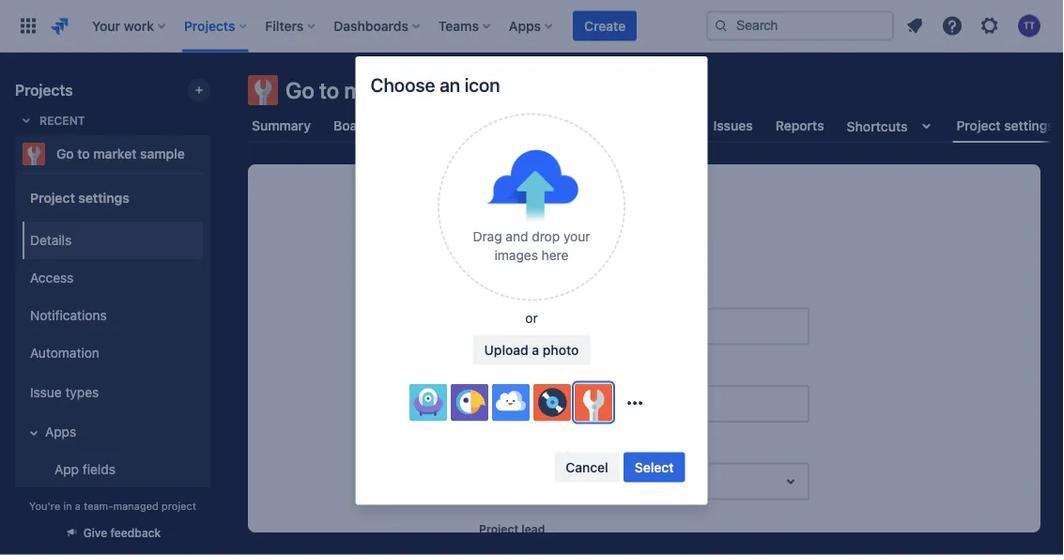 Task type: describe. For each thing, give the bounding box(es) containing it.
project
[[162, 500, 196, 512]]

issues link
[[710, 109, 757, 143]]

in
[[63, 500, 72, 512]]

icon inside dialog
[[465, 74, 501, 96]]

details link
[[23, 222, 203, 259]]

collapse recent projects image
[[15, 109, 38, 132]]

details
[[30, 233, 72, 248]]

upload image image
[[485, 150, 579, 223]]

1 horizontal spatial sample
[[419, 77, 491, 103]]

issue
[[30, 385, 62, 400]]

expand image
[[23, 422, 45, 445]]

project settings inside group
[[30, 190, 130, 205]]

choose a category
[[489, 474, 603, 490]]

open image
[[780, 471, 803, 493]]

upload a photo button
[[473, 335, 591, 365]]

images
[[495, 248, 538, 263]]

lead
[[522, 523, 545, 536]]

create banner
[[0, 0, 1064, 53]]

board
[[334, 118, 370, 133]]

choose for choose an icon
[[371, 74, 436, 96]]

cancel
[[566, 460, 609, 475]]

forms link
[[588, 109, 635, 143]]

reports
[[776, 118, 825, 133]]

access link
[[23, 259, 203, 297]]

drag and drop your images here
[[473, 229, 591, 263]]

team-
[[84, 500, 113, 512]]

choose for choose a category
[[489, 474, 535, 490]]

and
[[506, 229, 529, 244]]

group containing details
[[19, 216, 203, 532]]

give
[[83, 527, 107, 540]]

select a default avatar option group
[[410, 384, 617, 422]]

project inside group
[[30, 190, 75, 205]]

automation
[[30, 345, 100, 361]]

cancel button
[[555, 453, 620, 483]]

board link
[[330, 109, 374, 143]]

timeline
[[517, 118, 569, 133]]

app fields link
[[34, 451, 203, 489]]

settings inside group
[[78, 190, 130, 205]]

0 vertical spatial go
[[286, 77, 315, 103]]

project lead
[[479, 523, 545, 536]]

drop
[[532, 229, 560, 244]]

an
[[440, 74, 461, 96]]

drag and drop your images here element
[[453, 227, 611, 265]]

Search field
[[707, 11, 895, 41]]

reports link
[[772, 109, 829, 143]]

project avatar image
[[585, 99, 705, 219]]

1 horizontal spatial project
[[479, 523, 519, 536]]

your
[[564, 229, 591, 244]]

issues
[[714, 118, 753, 133]]

summary
[[252, 118, 311, 133]]

you're
[[29, 500, 60, 512]]

drag
[[473, 229, 502, 244]]

1 horizontal spatial to
[[320, 77, 339, 103]]

you're in a team-managed project
[[29, 500, 196, 512]]

summary link
[[248, 109, 315, 143]]

timeline link
[[513, 109, 573, 143]]

jira image
[[49, 15, 71, 37]]

or
[[526, 310, 538, 326]]

go to market sample link
[[15, 135, 203, 173]]

notifications link
[[23, 297, 203, 335]]

0 horizontal spatial market
[[93, 146, 137, 162]]

a for category
[[539, 474, 546, 490]]



Task type: locate. For each thing, give the bounding box(es) containing it.
0 horizontal spatial go to market sample
[[56, 146, 185, 162]]

select
[[635, 460, 674, 475]]

choose an icon
[[371, 74, 501, 96]]

1 horizontal spatial project settings
[[957, 118, 1055, 133]]

Key field
[[481, 388, 808, 421]]

select button
[[624, 453, 686, 483]]

1 horizontal spatial icon
[[657, 242, 683, 257]]

tab list containing project settings
[[237, 109, 1059, 143]]

forms
[[592, 118, 631, 133]]

a left photo
[[532, 342, 540, 358]]

0 vertical spatial choose
[[371, 74, 436, 96]]

choose inside dialog
[[371, 74, 436, 96]]

sample
[[419, 77, 491, 103], [140, 146, 185, 162]]

0 horizontal spatial project
[[30, 190, 75, 205]]

project
[[957, 118, 1001, 133], [30, 190, 75, 205], [479, 523, 519, 536]]

choose an icon dialog
[[356, 56, 708, 505]]

0 vertical spatial to
[[320, 77, 339, 103]]

name
[[479, 290, 511, 304]]

show more image
[[620, 388, 650, 418]]

1 horizontal spatial market
[[344, 77, 414, 103]]

category
[[549, 474, 603, 490]]

choose up project lead
[[489, 474, 535, 490]]

settings
[[1005, 118, 1055, 133], [78, 190, 130, 205]]

app
[[55, 462, 79, 478]]

market up board
[[344, 77, 414, 103]]

feedback
[[110, 527, 161, 540]]

here
[[542, 248, 569, 263]]

1 group from the top
[[19, 173, 203, 538]]

to
[[320, 77, 339, 103], [77, 146, 90, 162]]

1 horizontal spatial go
[[286, 77, 315, 103]]

0 horizontal spatial to
[[77, 146, 90, 162]]

settings inside tab list
[[1005, 118, 1055, 133]]

calendar
[[438, 118, 494, 133]]

0 horizontal spatial go
[[56, 146, 74, 162]]

search image
[[714, 18, 729, 33]]

1 vertical spatial icon
[[657, 242, 683, 257]]

change
[[606, 242, 654, 257]]

to down recent on the top left of page
[[77, 146, 90, 162]]

notifications
[[30, 308, 107, 323]]

group
[[19, 173, 203, 538], [19, 216, 203, 532]]

managed
[[113, 500, 159, 512]]

photo
[[543, 342, 579, 358]]

1 vertical spatial market
[[93, 146, 137, 162]]

1 vertical spatial project
[[30, 190, 75, 205]]

1 vertical spatial project settings
[[30, 190, 130, 205]]

0 vertical spatial sample
[[419, 77, 491, 103]]

go to market sample up board
[[286, 77, 491, 103]]

0 vertical spatial settings
[[1005, 118, 1055, 133]]

access
[[30, 270, 74, 286]]

icon
[[465, 74, 501, 96], [657, 242, 683, 257]]

give feedback button
[[53, 518, 172, 548]]

2 horizontal spatial project
[[957, 118, 1001, 133]]

calendar link
[[434, 109, 498, 143]]

market up the details link
[[93, 146, 137, 162]]

icon inside button
[[657, 242, 683, 257]]

to up board
[[320, 77, 339, 103]]

a left category
[[539, 474, 546, 490]]

apps button
[[23, 414, 203, 451]]

change icon button
[[595, 234, 695, 265]]

jira image
[[49, 15, 71, 37]]

recent
[[39, 114, 85, 127]]

go to market sample
[[286, 77, 491, 103], [56, 146, 185, 162]]

upload
[[485, 342, 529, 358]]

0 vertical spatial project
[[957, 118, 1001, 133]]

give feedback
[[83, 527, 161, 540]]

fields
[[83, 462, 116, 478]]

0 horizontal spatial settings
[[78, 190, 130, 205]]

go down recent on the top left of page
[[56, 146, 74, 162]]

primary element
[[11, 0, 707, 52]]

issue types
[[30, 385, 99, 400]]

0 horizontal spatial choose
[[371, 74, 436, 96]]

1 vertical spatial a
[[539, 474, 546, 490]]

0 vertical spatial icon
[[465, 74, 501, 96]]

group containing project settings
[[19, 173, 203, 538]]

automation link
[[23, 335, 203, 372]]

1 horizontal spatial go to market sample
[[286, 77, 491, 103]]

0 horizontal spatial icon
[[465, 74, 501, 96]]

0 vertical spatial market
[[344, 77, 414, 103]]

create
[[585, 18, 626, 33]]

2 vertical spatial a
[[75, 500, 81, 512]]

icon right 'an'
[[465, 74, 501, 96]]

1 vertical spatial sample
[[140, 146, 185, 162]]

2 group from the top
[[19, 216, 203, 532]]

choose left 'an'
[[371, 74, 436, 96]]

change icon
[[606, 242, 683, 257]]

0 vertical spatial go to market sample
[[286, 77, 491, 103]]

projects
[[15, 81, 73, 99]]

2 vertical spatial project
[[479, 523, 519, 536]]

1 horizontal spatial settings
[[1005, 118, 1055, 133]]

1 vertical spatial to
[[77, 146, 90, 162]]

go up summary
[[286, 77, 315, 103]]

choose
[[371, 74, 436, 96], [489, 474, 535, 490]]

1 vertical spatial settings
[[78, 190, 130, 205]]

tab list
[[237, 109, 1059, 143]]

icon right change
[[657, 242, 683, 257]]

Name field
[[481, 310, 808, 344]]

a
[[532, 342, 540, 358], [539, 474, 546, 490], [75, 500, 81, 512]]

market
[[344, 77, 414, 103], [93, 146, 137, 162]]

app fields
[[55, 462, 116, 478]]

1 vertical spatial choose
[[489, 474, 535, 490]]

1 vertical spatial go to market sample
[[56, 146, 185, 162]]

upload a photo
[[485, 342, 579, 358]]

0 horizontal spatial project settings
[[30, 190, 130, 205]]

create button
[[573, 11, 637, 41]]

issue types link
[[23, 372, 203, 414]]

a inside button
[[532, 342, 540, 358]]

apps
[[45, 424, 76, 440]]

a for photo
[[532, 342, 540, 358]]

project settings
[[957, 118, 1055, 133], [30, 190, 130, 205]]

1 vertical spatial go
[[56, 146, 74, 162]]

a right the in on the bottom of the page
[[75, 500, 81, 512]]

0 horizontal spatial sample
[[140, 146, 185, 162]]

go
[[286, 77, 315, 103], [56, 146, 74, 162]]

0 vertical spatial a
[[532, 342, 540, 358]]

go to market sample down recent on the top left of page
[[56, 146, 185, 162]]

1 horizontal spatial choose
[[489, 474, 535, 490]]

0 vertical spatial project settings
[[957, 118, 1055, 133]]

types
[[65, 385, 99, 400]]



Task type: vqa. For each thing, say whether or not it's contained in the screenshot.
the top a
yes



